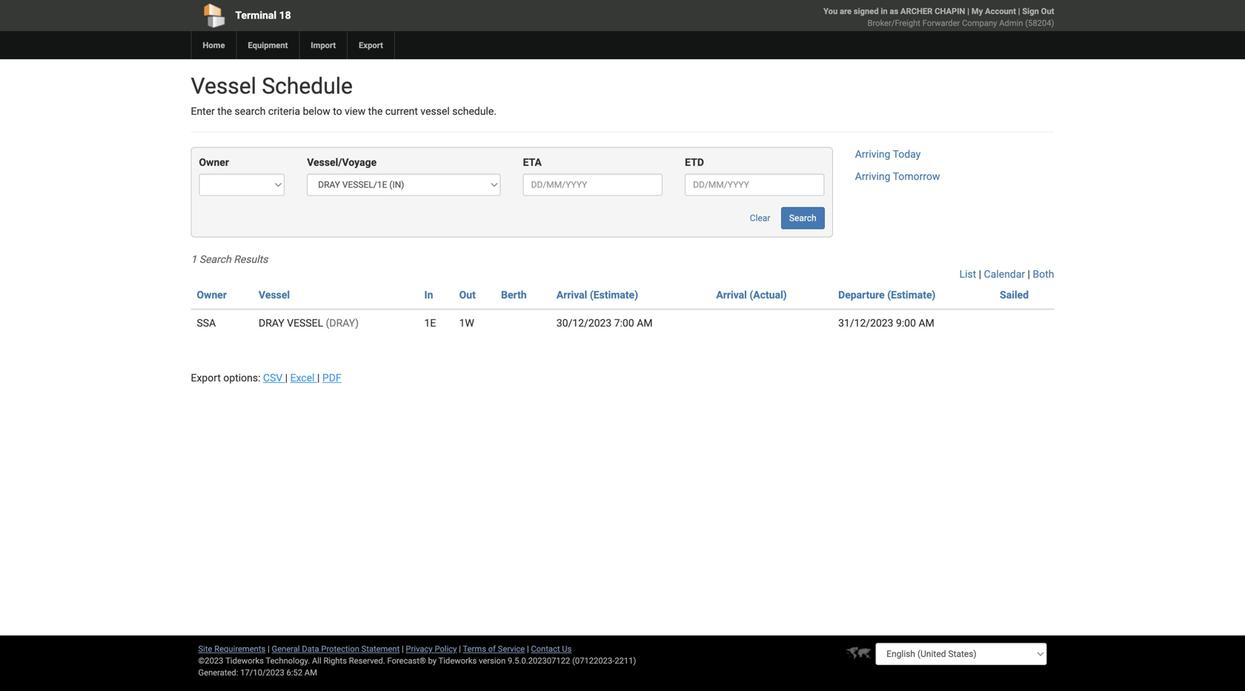 Task type: describe. For each thing, give the bounding box(es) containing it.
calendar link
[[984, 268, 1025, 280]]

arriving for arriving today
[[855, 148, 890, 160]]

berth link
[[501, 289, 527, 301]]

sailed
[[1000, 289, 1029, 301]]

ETA text field
[[523, 174, 663, 196]]

generated:
[[198, 668, 238, 678]]

equipment
[[248, 40, 288, 50]]

export options: csv | excel | pdf
[[191, 372, 341, 384]]

17/10/2023
[[240, 668, 284, 678]]

you are signed in as archer chapin | my account | sign out broker/freight forwarder company admin (58204)
[[823, 6, 1054, 28]]

terminal
[[235, 9, 277, 21]]

current
[[385, 105, 418, 117]]

reserved.
[[349, 656, 385, 666]]

export link
[[347, 31, 394, 59]]

service
[[498, 644, 525, 654]]

2211)
[[615, 656, 636, 666]]

(actual)
[[750, 289, 787, 301]]

home
[[203, 40, 225, 50]]

(estimate) for arrival (estimate)
[[590, 289, 638, 301]]

| up forecast®
[[402, 644, 404, 654]]

9:00
[[896, 317, 916, 329]]

today
[[893, 148, 921, 160]]

by
[[428, 656, 437, 666]]

(estimate) for departure (estimate)
[[887, 289, 936, 301]]

version
[[479, 656, 506, 666]]

31/12/2023 9:00 am
[[838, 317, 934, 329]]

arriving today
[[855, 148, 921, 160]]

protection
[[321, 644, 359, 654]]

out inside "you are signed in as archer chapin | my account | sign out broker/freight forwarder company admin (58204)"
[[1041, 6, 1054, 16]]

broker/freight
[[867, 18, 920, 28]]

31/12/2023
[[838, 317, 893, 329]]

vessel schedule enter the search criteria below to view the current vessel schedule.
[[191, 73, 497, 117]]

results
[[234, 253, 268, 266]]

import link
[[299, 31, 347, 59]]

ssa
[[197, 317, 216, 329]]

general data protection statement link
[[272, 644, 400, 654]]

export for export options: csv | excel | pdf
[[191, 372, 221, 384]]

30/12/2023 7:00 am
[[556, 317, 653, 329]]

arriving tomorrow link
[[855, 170, 940, 183]]

arriving tomorrow
[[855, 170, 940, 183]]

excel link
[[290, 372, 317, 384]]

vessel for vessel
[[259, 289, 290, 301]]

of
[[488, 644, 496, 654]]

in
[[881, 6, 888, 16]]

contact us link
[[531, 644, 572, 654]]

| left the general
[[268, 644, 270, 654]]

| left both link
[[1028, 268, 1030, 280]]

policy
[[435, 644, 457, 654]]

general
[[272, 644, 300, 654]]

am inside the site requirements | general data protection statement | privacy policy | terms of service | contact us ©2023 tideworks technology. all rights reserved. forecast® by tideworks version 9.5.0.202307122 (07122023-2211) generated: 17/10/2023 6:52 am
[[305, 668, 317, 678]]

arrival for arrival (actual)
[[716, 289, 747, 301]]

privacy policy link
[[406, 644, 457, 654]]

9.5.0.202307122
[[508, 656, 570, 666]]

2 the from the left
[[368, 105, 383, 117]]

my account link
[[971, 6, 1016, 16]]

am for 31/12/2023 9:00 am
[[919, 317, 934, 329]]

sailed link
[[1000, 289, 1029, 301]]

departure (estimate) link
[[838, 289, 936, 301]]

eta
[[523, 156, 542, 169]]

| up "tideworks"
[[459, 644, 461, 654]]

departure
[[838, 289, 885, 301]]

export for export
[[359, 40, 383, 50]]

search
[[235, 105, 266, 117]]

signed
[[854, 6, 879, 16]]

terms
[[463, 644, 486, 654]]

list link
[[959, 268, 976, 280]]

clear button
[[742, 207, 778, 229]]

in link
[[424, 289, 433, 301]]

©2023 tideworks
[[198, 656, 264, 666]]

view
[[345, 105, 366, 117]]

departure (estimate)
[[838, 289, 936, 301]]

owner link
[[197, 289, 227, 301]]

dray vessel (dray)
[[259, 317, 359, 329]]

1 the from the left
[[217, 105, 232, 117]]

forecast®
[[387, 656, 426, 666]]

company
[[962, 18, 997, 28]]

forwarder
[[922, 18, 960, 28]]

search button
[[781, 207, 825, 229]]

as
[[890, 6, 898, 16]]

0 vertical spatial owner
[[199, 156, 229, 169]]

import
[[311, 40, 336, 50]]

1e
[[424, 317, 436, 329]]

1 search results list | calendar | both
[[191, 253, 1054, 280]]

site requirements link
[[198, 644, 266, 654]]



Task type: locate. For each thing, give the bounding box(es) containing it.
pdf
[[322, 372, 341, 384]]

ETD text field
[[685, 174, 825, 196]]

arriving up arriving tomorrow link at the top
[[855, 148, 890, 160]]

home link
[[191, 31, 236, 59]]

clear
[[750, 213, 770, 223]]

owner up 'ssa'
[[197, 289, 227, 301]]

account
[[985, 6, 1016, 16]]

criteria
[[268, 105, 300, 117]]

arrival (actual)
[[716, 289, 787, 301]]

vessel
[[421, 105, 450, 117]]

(estimate) down 1 search results list | calendar | both
[[590, 289, 638, 301]]

vessel
[[191, 73, 256, 99], [259, 289, 290, 301]]

the right view
[[368, 105, 383, 117]]

1 horizontal spatial (estimate)
[[887, 289, 936, 301]]

requirements
[[214, 644, 266, 654]]

0 vertical spatial export
[[359, 40, 383, 50]]

search inside 1 search results list | calendar | both
[[199, 253, 231, 266]]

1
[[191, 253, 197, 266]]

| left sign
[[1018, 6, 1020, 16]]

site
[[198, 644, 212, 654]]

(58204)
[[1025, 18, 1054, 28]]

1 horizontal spatial arrival
[[716, 289, 747, 301]]

1w
[[459, 317, 474, 329]]

1 (estimate) from the left
[[590, 289, 638, 301]]

0 horizontal spatial vessel
[[191, 73, 256, 99]]

my
[[971, 6, 983, 16]]

| left my
[[967, 6, 969, 16]]

etd
[[685, 156, 704, 169]]

| right list
[[979, 268, 981, 280]]

1 vertical spatial search
[[199, 253, 231, 266]]

vessel up enter
[[191, 73, 256, 99]]

out up '1w'
[[459, 289, 476, 301]]

1 vertical spatial arriving
[[855, 170, 890, 183]]

arriving for arriving tomorrow
[[855, 170, 890, 183]]

rights
[[323, 656, 347, 666]]

owner down enter
[[199, 156, 229, 169]]

options:
[[223, 372, 260, 384]]

0 horizontal spatial (estimate)
[[590, 289, 638, 301]]

you
[[823, 6, 838, 16]]

arrival (estimate)
[[556, 289, 638, 301]]

1 vertical spatial owner
[[197, 289, 227, 301]]

enter
[[191, 105, 215, 117]]

below
[[303, 105, 330, 117]]

arrival for arrival (estimate)
[[556, 289, 587, 301]]

2 horizontal spatial am
[[919, 317, 934, 329]]

1 vertical spatial vessel
[[259, 289, 290, 301]]

sign
[[1022, 6, 1039, 16]]

0 horizontal spatial arrival
[[556, 289, 587, 301]]

vessel
[[287, 317, 323, 329]]

list
[[959, 268, 976, 280]]

2 arrival from the left
[[716, 289, 747, 301]]

to
[[333, 105, 342, 117]]

search inside button
[[789, 213, 816, 223]]

1 horizontal spatial out
[[1041, 6, 1054, 16]]

out up (58204)
[[1041, 6, 1054, 16]]

1 vertical spatial out
[[459, 289, 476, 301]]

the right enter
[[217, 105, 232, 117]]

1 arriving from the top
[[855, 148, 890, 160]]

0 vertical spatial out
[[1041, 6, 1054, 16]]

|
[[967, 6, 969, 16], [1018, 6, 1020, 16], [979, 268, 981, 280], [1028, 268, 1030, 280], [285, 372, 288, 384], [317, 372, 320, 384], [268, 644, 270, 654], [402, 644, 404, 654], [459, 644, 461, 654], [527, 644, 529, 654]]

search right 1
[[199, 253, 231, 266]]

vessel inside vessel schedule enter the search criteria below to view the current vessel schedule.
[[191, 73, 256, 99]]

archer
[[900, 6, 933, 16]]

1 horizontal spatial the
[[368, 105, 383, 117]]

site requirements | general data protection statement | privacy policy | terms of service | contact us ©2023 tideworks technology. all rights reserved. forecast® by tideworks version 9.5.0.202307122 (07122023-2211) generated: 17/10/2023 6:52 am
[[198, 644, 636, 678]]

0 vertical spatial vessel
[[191, 73, 256, 99]]

arrival
[[556, 289, 587, 301], [716, 289, 747, 301]]

statement
[[361, 644, 400, 654]]

6:52
[[286, 668, 302, 678]]

2 (estimate) from the left
[[887, 289, 936, 301]]

contact
[[531, 644, 560, 654]]

terminal 18 link
[[191, 0, 538, 31]]

admin
[[999, 18, 1023, 28]]

(dray)
[[326, 317, 359, 329]]

am down all
[[305, 668, 317, 678]]

30/12/2023
[[556, 317, 612, 329]]

1 horizontal spatial export
[[359, 40, 383, 50]]

data
[[302, 644, 319, 654]]

both link
[[1033, 268, 1054, 280]]

am right '7:00'
[[637, 317, 653, 329]]

1 arrival from the left
[[556, 289, 587, 301]]

tideworks
[[438, 656, 477, 666]]

am for 30/12/2023 7:00 am
[[637, 317, 653, 329]]

out
[[1041, 6, 1054, 16], [459, 289, 476, 301]]

0 horizontal spatial out
[[459, 289, 476, 301]]

both
[[1033, 268, 1054, 280]]

arriving
[[855, 148, 890, 160], [855, 170, 890, 183]]

schedule
[[262, 73, 353, 99]]

0 horizontal spatial search
[[199, 253, 231, 266]]

0 horizontal spatial the
[[217, 105, 232, 117]]

2 arriving from the top
[[855, 170, 890, 183]]

in
[[424, 289, 433, 301]]

all
[[312, 656, 321, 666]]

export down terminal 18 link
[[359, 40, 383, 50]]

search right clear button
[[789, 213, 816, 223]]

0 horizontal spatial am
[[305, 668, 317, 678]]

vessel up dray
[[259, 289, 290, 301]]

export
[[359, 40, 383, 50], [191, 372, 221, 384]]

arrival (actual) link
[[716, 289, 787, 301]]

1 vertical spatial export
[[191, 372, 221, 384]]

| up 9.5.0.202307122
[[527, 644, 529, 654]]

arriving down arriving today
[[855, 170, 890, 183]]

privacy
[[406, 644, 433, 654]]

| left the pdf link
[[317, 372, 320, 384]]

1 horizontal spatial search
[[789, 213, 816, 223]]

1 horizontal spatial am
[[637, 317, 653, 329]]

am right 9:00
[[919, 317, 934, 329]]

the
[[217, 105, 232, 117], [368, 105, 383, 117]]

18
[[279, 9, 291, 21]]

1 horizontal spatial vessel
[[259, 289, 290, 301]]

arrival left (actual)
[[716, 289, 747, 301]]

arrival up 30/12/2023 at the left top of page
[[556, 289, 587, 301]]

csv
[[263, 372, 283, 384]]

0 vertical spatial arriving
[[855, 148, 890, 160]]

are
[[840, 6, 852, 16]]

owner
[[199, 156, 229, 169], [197, 289, 227, 301]]

tomorrow
[[893, 170, 940, 183]]

export left options:
[[191, 372, 221, 384]]

calendar
[[984, 268, 1025, 280]]

chapin
[[935, 6, 965, 16]]

arriving today link
[[855, 148, 921, 160]]

terminal 18
[[235, 9, 291, 21]]

0 horizontal spatial export
[[191, 372, 221, 384]]

| right csv
[[285, 372, 288, 384]]

terms of service link
[[463, 644, 525, 654]]

vessel link
[[259, 289, 290, 301]]

(estimate) up 9:00
[[887, 289, 936, 301]]

berth
[[501, 289, 527, 301]]

7:00
[[614, 317, 634, 329]]

technology.
[[266, 656, 310, 666]]

vessel for vessel schedule enter the search criteria below to view the current vessel schedule.
[[191, 73, 256, 99]]

schedule.
[[452, 105, 497, 117]]

out link
[[459, 289, 476, 301]]

dray
[[259, 317, 284, 329]]

0 vertical spatial search
[[789, 213, 816, 223]]

equipment link
[[236, 31, 299, 59]]

vessel/voyage
[[307, 156, 377, 169]]



Task type: vqa. For each thing, say whether or not it's contained in the screenshot.
Vessel/Voyage
yes



